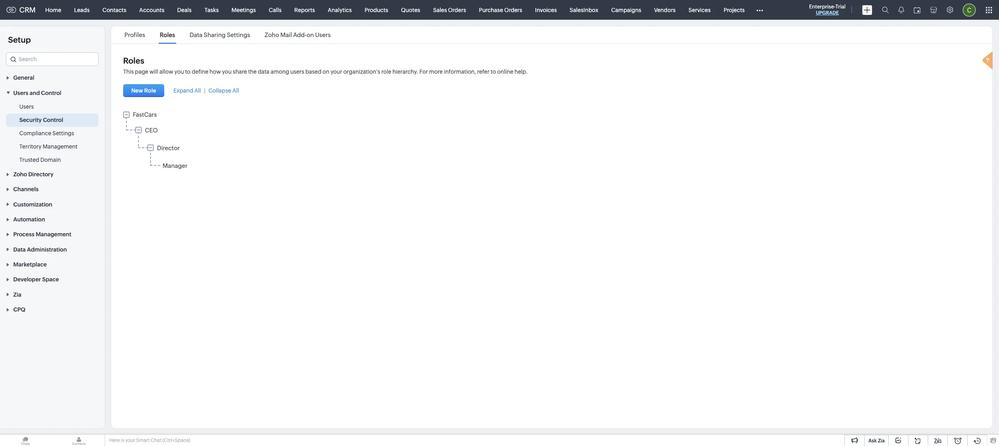 Task type: describe. For each thing, give the bounding box(es) containing it.
trusted domain
[[19, 157, 61, 163]]

users and control
[[13, 90, 61, 96]]

how
[[210, 68, 221, 75]]

analytics
[[328, 7, 352, 13]]

among
[[271, 68, 289, 75]]

quotes link
[[395, 0, 427, 20]]

zoho for zoho directory
[[13, 171, 27, 178]]

data for data administration
[[13, 246, 26, 253]]

customization
[[13, 201, 52, 208]]

based
[[306, 68, 322, 75]]

meetings
[[232, 7, 256, 13]]

online
[[497, 68, 514, 75]]

campaigns link
[[605, 0, 648, 20]]

services
[[689, 7, 711, 13]]

ceo link
[[145, 127, 158, 134]]

accounts
[[139, 7, 164, 13]]

create menu image
[[863, 5, 873, 15]]

share
[[233, 68, 247, 75]]

1 vertical spatial on
[[323, 68, 330, 75]]

contacts
[[103, 7, 126, 13]]

for
[[420, 68, 428, 75]]

2 to from the left
[[491, 68, 496, 75]]

role
[[144, 87, 156, 94]]

zoho directory button
[[0, 167, 105, 182]]

1 all from the left
[[194, 87, 201, 94]]

help image
[[981, 50, 997, 72]]

fastcars
[[133, 111, 157, 118]]

refer
[[477, 68, 490, 75]]

users for users and control
[[13, 90, 28, 96]]

sales orders
[[433, 7, 466, 13]]

vendors
[[654, 7, 676, 13]]

orders for sales orders
[[448, 7, 466, 13]]

compliance settings link
[[19, 129, 74, 137]]

group containing fastcars
[[123, 111, 981, 173]]

signals element
[[894, 0, 909, 20]]

compliance settings
[[19, 130, 74, 136]]

profile element
[[959, 0, 981, 20]]

Other Modules field
[[752, 3, 769, 16]]

control inside dropdown button
[[41, 90, 61, 96]]

2 all from the left
[[232, 87, 239, 94]]

expand
[[173, 87, 193, 94]]

accounts link
[[133, 0, 171, 20]]

users link
[[19, 103, 34, 111]]

list containing profiles
[[117, 26, 338, 43]]

cpq
[[13, 307, 25, 313]]

process management button
[[0, 227, 105, 242]]

chat
[[151, 438, 162, 443]]

new role link
[[123, 84, 165, 97]]

Search text field
[[6, 53, 98, 66]]

this page will allow you to define how you share the data among users based on your organization's role hierarchy. for more information, refer to online help.
[[123, 68, 528, 75]]

purchase orders link
[[473, 0, 529, 20]]

territory management link
[[19, 142, 78, 150]]

sales
[[433, 7, 447, 13]]

general
[[13, 75, 34, 81]]

and
[[30, 90, 40, 96]]

|
[[204, 87, 205, 94]]

contacts image
[[54, 435, 104, 446]]

zoho for zoho mail add-on users
[[265, 31, 279, 38]]

vendors link
[[648, 0, 682, 20]]

meetings link
[[225, 0, 262, 20]]

invoices
[[535, 7, 557, 13]]

security control link
[[19, 116, 63, 124]]

developer
[[13, 276, 41, 283]]

domain
[[40, 157, 61, 163]]

mail
[[280, 31, 292, 38]]

is
[[121, 438, 124, 443]]

search element
[[878, 0, 894, 20]]

trusted
[[19, 157, 39, 163]]

territory management
[[19, 143, 78, 150]]

1 vertical spatial your
[[125, 438, 135, 443]]

page
[[135, 68, 148, 75]]

information,
[[444, 68, 476, 75]]

the
[[248, 68, 257, 75]]

1 you from the left
[[174, 68, 184, 75]]

allow
[[159, 68, 173, 75]]

search image
[[882, 6, 889, 13]]

channels
[[13, 186, 39, 193]]

process management
[[13, 231, 71, 238]]

management for territory management
[[43, 143, 78, 150]]

zia button
[[0, 287, 105, 302]]

management for process management
[[36, 231, 71, 238]]

smart
[[136, 438, 150, 443]]

more
[[429, 68, 443, 75]]

ask zia
[[869, 438, 885, 444]]

zia inside zia dropdown button
[[13, 291, 21, 298]]

define
[[192, 68, 209, 75]]

developer space
[[13, 276, 59, 283]]

customization button
[[0, 197, 105, 212]]

deals link
[[171, 0, 198, 20]]

ask
[[869, 438, 877, 444]]

trial
[[836, 4, 846, 10]]

sales orders link
[[427, 0, 473, 20]]

automation button
[[0, 212, 105, 227]]

0 vertical spatial your
[[331, 68, 342, 75]]

1 vertical spatial zia
[[878, 438, 885, 444]]

ceo
[[145, 127, 158, 134]]

group for fastcars
[[147, 144, 981, 171]]

data sharing settings
[[190, 31, 250, 38]]

data for data sharing settings
[[190, 31, 203, 38]]

will
[[150, 68, 158, 75]]



Task type: locate. For each thing, give the bounding box(es) containing it.
data
[[258, 68, 270, 75]]

data inside list
[[190, 31, 203, 38]]

1 vertical spatial control
[[43, 117, 63, 123]]

orders right purchase
[[504, 7, 522, 13]]

zoho
[[265, 31, 279, 38], [13, 171, 27, 178]]

1 horizontal spatial to
[[491, 68, 496, 75]]

zoho up channels
[[13, 171, 27, 178]]

profile image
[[963, 3, 976, 16]]

data down process
[[13, 246, 26, 253]]

0 horizontal spatial data
[[13, 246, 26, 253]]

you right the allow
[[174, 68, 184, 75]]

settings inside list
[[227, 31, 250, 38]]

1 vertical spatial roles
[[123, 56, 144, 65]]

users inside list
[[315, 31, 331, 38]]

trusted domain link
[[19, 156, 61, 164]]

roles up this
[[123, 56, 144, 65]]

deals
[[177, 7, 192, 13]]

management
[[43, 143, 78, 150], [36, 231, 71, 238]]

on right mail
[[307, 31, 314, 38]]

signals image
[[899, 6, 905, 13]]

create menu element
[[858, 0, 878, 20]]

campaigns
[[612, 7, 642, 13]]

here is your smart chat (ctrl+space)
[[109, 438, 190, 443]]

1 horizontal spatial your
[[331, 68, 342, 75]]

zia
[[13, 291, 21, 298], [878, 438, 885, 444]]

expand all | collapse all
[[173, 87, 239, 94]]

salesinbox link
[[564, 0, 605, 20]]

you right how
[[222, 68, 232, 75]]

manager
[[163, 162, 188, 169]]

group inside group
[[147, 144, 981, 171]]

0 horizontal spatial you
[[174, 68, 184, 75]]

management inside dropdown button
[[36, 231, 71, 238]]

0 horizontal spatial settings
[[52, 130, 74, 136]]

control inside region
[[43, 117, 63, 123]]

zia right ask
[[878, 438, 885, 444]]

0 vertical spatial on
[[307, 31, 314, 38]]

data
[[190, 31, 203, 38], [13, 246, 26, 253]]

list
[[117, 26, 338, 43]]

analytics link
[[321, 0, 358, 20]]

your right based
[[331, 68, 342, 75]]

0 horizontal spatial zia
[[13, 291, 21, 298]]

zoho mail add-on users
[[265, 31, 331, 38]]

chats image
[[0, 435, 51, 446]]

projects link
[[718, 0, 752, 20]]

here
[[109, 438, 120, 443]]

1 vertical spatial zoho
[[13, 171, 27, 178]]

settings right sharing
[[227, 31, 250, 38]]

security
[[19, 117, 42, 123]]

contacts link
[[96, 0, 133, 20]]

services link
[[682, 0, 718, 20]]

settings inside the users and control region
[[52, 130, 74, 136]]

orders for purchase orders
[[504, 7, 522, 13]]

zoho mail add-on users link
[[264, 31, 332, 38]]

orders right sales
[[448, 7, 466, 13]]

profiles link
[[123, 31, 146, 38]]

management up domain
[[43, 143, 78, 150]]

channels button
[[0, 182, 105, 197]]

administration
[[27, 246, 67, 253]]

1 vertical spatial users
[[13, 90, 28, 96]]

1 vertical spatial settings
[[52, 130, 74, 136]]

sharing
[[204, 31, 226, 38]]

zia up cpq
[[13, 291, 21, 298]]

projects
[[724, 7, 745, 13]]

on right based
[[323, 68, 330, 75]]

0 horizontal spatial orders
[[448, 7, 466, 13]]

management up "data administration" dropdown button
[[36, 231, 71, 238]]

group containing director
[[147, 144, 981, 171]]

0 vertical spatial data
[[190, 31, 203, 38]]

all right collapse
[[232, 87, 239, 94]]

users up security
[[19, 103, 34, 110]]

cpq button
[[0, 302, 105, 317]]

settings up territory management link
[[52, 130, 74, 136]]

1 orders from the left
[[448, 7, 466, 13]]

group
[[123, 111, 981, 173], [135, 126, 981, 172], [147, 144, 981, 171]]

1 horizontal spatial all
[[232, 87, 239, 94]]

your right is
[[125, 438, 135, 443]]

1 horizontal spatial settings
[[227, 31, 250, 38]]

purchase orders
[[479, 7, 522, 13]]

control down the general dropdown button
[[41, 90, 61, 96]]

compliance
[[19, 130, 51, 136]]

director link
[[157, 145, 180, 152]]

0 vertical spatial control
[[41, 90, 61, 96]]

security control
[[19, 117, 63, 123]]

crm
[[19, 6, 36, 14]]

to right the refer
[[491, 68, 496, 75]]

help.
[[515, 68, 528, 75]]

2 you from the left
[[222, 68, 232, 75]]

data sharing settings link
[[188, 31, 251, 38]]

None field
[[6, 52, 99, 66]]

users right add- on the top left of the page
[[315, 31, 331, 38]]

director
[[157, 145, 180, 152]]

home
[[45, 7, 61, 13]]

1 vertical spatial management
[[36, 231, 71, 238]]

(ctrl+space)
[[163, 438, 190, 443]]

roles inside list
[[160, 31, 175, 38]]

leads link
[[68, 0, 96, 20]]

0 vertical spatial settings
[[227, 31, 250, 38]]

marketplace button
[[0, 257, 105, 272]]

users left and
[[13, 90, 28, 96]]

data inside dropdown button
[[13, 246, 26, 253]]

all
[[194, 87, 201, 94], [232, 87, 239, 94]]

1 vertical spatial data
[[13, 246, 26, 253]]

control
[[41, 90, 61, 96], [43, 117, 63, 123]]

automation
[[13, 216, 45, 223]]

users
[[290, 68, 304, 75]]

reports link
[[288, 0, 321, 20]]

leads
[[74, 7, 90, 13]]

0 horizontal spatial zoho
[[13, 171, 27, 178]]

control up compliance settings link
[[43, 117, 63, 123]]

quotes
[[401, 7, 420, 13]]

0 horizontal spatial all
[[194, 87, 201, 94]]

calls link
[[262, 0, 288, 20]]

1 horizontal spatial you
[[222, 68, 232, 75]]

0 vertical spatial roles
[[160, 31, 175, 38]]

2 vertical spatial users
[[19, 103, 34, 110]]

0 horizontal spatial on
[[307, 31, 314, 38]]

upgrade
[[816, 10, 839, 16]]

1 horizontal spatial orders
[[504, 7, 522, 13]]

group containing ceo
[[135, 126, 981, 172]]

enterprise-
[[810, 4, 836, 10]]

0 horizontal spatial roles
[[123, 56, 144, 65]]

0 horizontal spatial to
[[185, 68, 191, 75]]

1 horizontal spatial roles
[[160, 31, 175, 38]]

settings
[[227, 31, 250, 38], [52, 130, 74, 136]]

2 orders from the left
[[504, 7, 522, 13]]

enterprise-trial upgrade
[[810, 4, 846, 16]]

role
[[382, 68, 392, 75]]

roles down accounts link
[[160, 31, 175, 38]]

invoices link
[[529, 0, 564, 20]]

0 vertical spatial users
[[315, 31, 331, 38]]

users for users
[[19, 103, 34, 110]]

all left |
[[194, 87, 201, 94]]

to left define
[[185, 68, 191, 75]]

hierarchy.
[[393, 68, 418, 75]]

zoho left mail
[[265, 31, 279, 38]]

this
[[123, 68, 134, 75]]

purchase
[[479, 7, 503, 13]]

data left sharing
[[190, 31, 203, 38]]

calls
[[269, 7, 282, 13]]

your
[[331, 68, 342, 75], [125, 438, 135, 443]]

group for this page will allow you to define how you share the data among users based on your organization's role hierarchy. for more information, refer to online help.
[[135, 126, 981, 172]]

users inside region
[[19, 103, 34, 110]]

profiles
[[124, 31, 145, 38]]

zoho inside list
[[265, 31, 279, 38]]

zoho inside "zoho directory" dropdown button
[[13, 171, 27, 178]]

new
[[131, 87, 143, 94]]

0 vertical spatial management
[[43, 143, 78, 150]]

reports
[[295, 7, 315, 13]]

users inside dropdown button
[[13, 90, 28, 96]]

general button
[[0, 70, 105, 85]]

manager link
[[163, 162, 188, 169]]

tasks link
[[198, 0, 225, 20]]

new role button
[[123, 84, 164, 97]]

roles
[[160, 31, 175, 38], [123, 56, 144, 65]]

0 vertical spatial zoho
[[265, 31, 279, 38]]

1 horizontal spatial zia
[[878, 438, 885, 444]]

users
[[315, 31, 331, 38], [13, 90, 28, 96], [19, 103, 34, 110]]

products
[[365, 7, 388, 13]]

calendar image
[[914, 7, 921, 13]]

1 horizontal spatial on
[[323, 68, 330, 75]]

collapse
[[208, 87, 231, 94]]

on inside list
[[307, 31, 314, 38]]

1 horizontal spatial data
[[190, 31, 203, 38]]

organization's
[[344, 68, 380, 75]]

users and control region
[[0, 100, 105, 167]]

management inside the users and control region
[[43, 143, 78, 150]]

0 vertical spatial zia
[[13, 291, 21, 298]]

1 to from the left
[[185, 68, 191, 75]]

0 horizontal spatial your
[[125, 438, 135, 443]]

1 horizontal spatial zoho
[[265, 31, 279, 38]]



Task type: vqa. For each thing, say whether or not it's contained in the screenshot.
CALENDAR BOOKING
no



